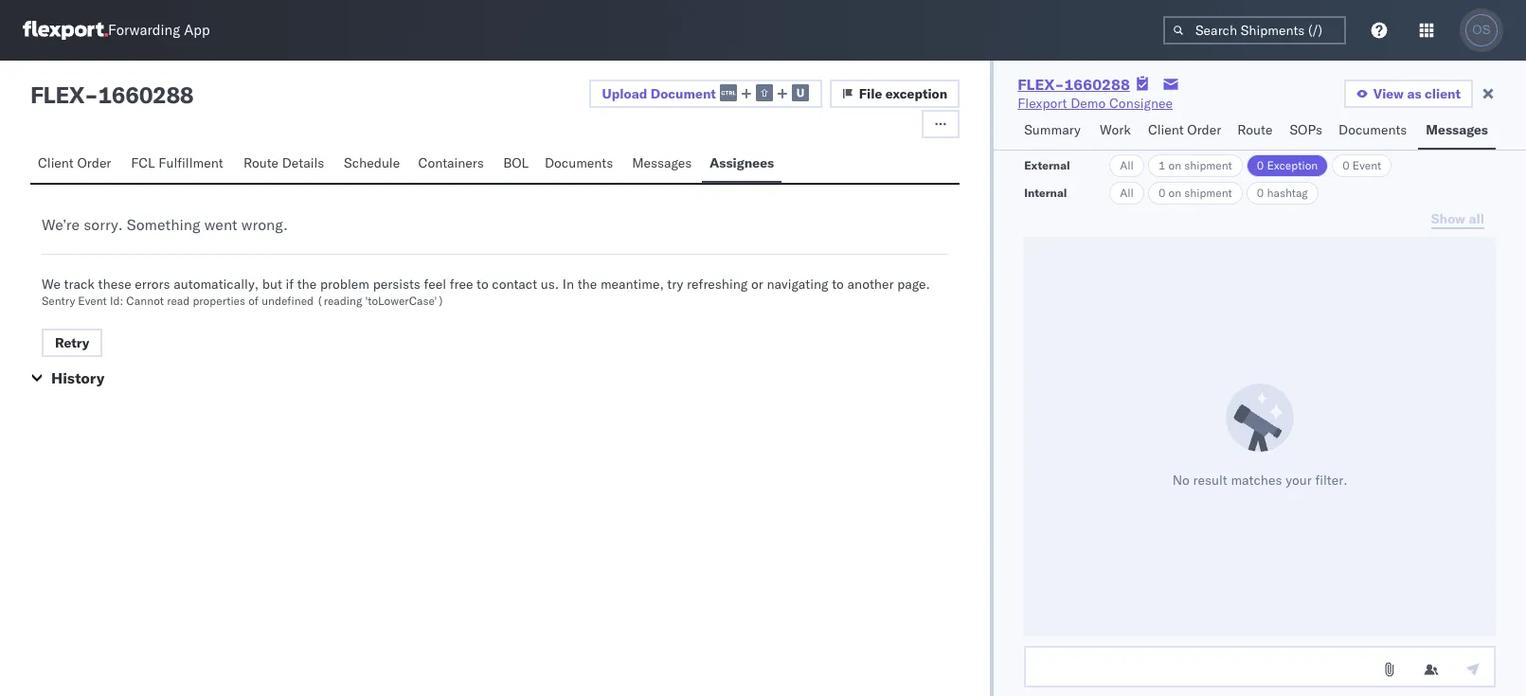 Task type: locate. For each thing, give the bounding box(es) containing it.
client order button
[[1141, 113, 1230, 150], [30, 146, 123, 183]]

messages down 'client'
[[1426, 121, 1488, 138]]

sentry
[[42, 294, 75, 308]]

0 horizontal spatial documents
[[545, 154, 613, 171]]

1 on from the top
[[1169, 158, 1182, 172]]

messages down upload document
[[632, 154, 692, 171]]

order up 1 on shipment
[[1187, 121, 1222, 138]]

no
[[1173, 472, 1190, 489]]

1660288 up flexport demo consignee
[[1064, 75, 1130, 94]]

client order up 'we're'
[[38, 154, 111, 171]]

documents for documents button to the left
[[545, 154, 613, 171]]

hashtag
[[1267, 186, 1308, 200]]

event right exception
[[1353, 158, 1382, 172]]

shipment up 0 on shipment
[[1184, 158, 1232, 172]]

we
[[42, 276, 61, 293]]

documents button up the '0 event' on the right top
[[1331, 113, 1419, 150]]

1 horizontal spatial order
[[1187, 121, 1222, 138]]

1 horizontal spatial to
[[832, 276, 844, 293]]

in
[[563, 276, 574, 293]]

0 horizontal spatial messages button
[[625, 146, 702, 183]]

on right 1
[[1169, 158, 1182, 172]]

documents button right bol on the top left of page
[[537, 146, 625, 183]]

problem
[[320, 276, 369, 293]]

1
[[1159, 158, 1166, 172]]

0 right exception
[[1343, 158, 1350, 172]]

upload document
[[602, 85, 716, 102]]

2 all from the top
[[1120, 186, 1134, 200]]

all button down work button
[[1110, 182, 1144, 205]]

messages button down upload document
[[625, 146, 702, 183]]

route for route details
[[243, 154, 279, 171]]

on for 1
[[1169, 158, 1182, 172]]

order left the fcl at the left top
[[77, 154, 111, 171]]

2 to from the left
[[832, 276, 844, 293]]

0 vertical spatial client order
[[1148, 121, 1222, 138]]

flex - 1660288
[[30, 81, 194, 109]]

0 horizontal spatial to
[[477, 276, 489, 293]]

event inside we track these errors automatically, but if the problem persists feel free to contact us. in the meantime, try refreshing or navigating to another page. sentry event id: cannot read properties of undefined (reading 'tolowercase')
[[78, 294, 107, 308]]

0 down 1
[[1159, 186, 1166, 200]]

1 horizontal spatial client order
[[1148, 121, 1222, 138]]

1 horizontal spatial client
[[1148, 121, 1184, 138]]

track
[[64, 276, 95, 293]]

route inside 'button'
[[1238, 121, 1273, 138]]

0 vertical spatial all
[[1120, 158, 1134, 172]]

file
[[859, 85, 882, 102]]

0 vertical spatial order
[[1187, 121, 1222, 138]]

refreshing
[[687, 276, 748, 293]]

flexport. image
[[23, 21, 108, 40]]

None text field
[[1024, 646, 1496, 688]]

1 to from the left
[[477, 276, 489, 293]]

1660288
[[1064, 75, 1130, 94], [98, 81, 194, 109]]

1 vertical spatial on
[[1169, 186, 1182, 200]]

messages button down 'client'
[[1419, 113, 1496, 150]]

no result matches your filter.
[[1173, 472, 1348, 489]]

-
[[84, 81, 98, 109]]

on
[[1169, 158, 1182, 172], [1169, 186, 1182, 200]]

event down track
[[78, 294, 107, 308]]

containers button
[[411, 146, 496, 183]]

2 shipment from the top
[[1184, 186, 1232, 200]]

1 horizontal spatial 1660288
[[1064, 75, 1130, 94]]

0 vertical spatial event
[[1353, 158, 1382, 172]]

1 vertical spatial documents
[[545, 154, 613, 171]]

the right if
[[297, 276, 317, 293]]

messages button
[[1419, 113, 1496, 150], [625, 146, 702, 183]]

0 event
[[1343, 158, 1382, 172]]

1 all from the top
[[1120, 158, 1134, 172]]

all button for 1
[[1110, 154, 1144, 177]]

1 horizontal spatial route
[[1238, 121, 1273, 138]]

all button left 1
[[1110, 154, 1144, 177]]

documents
[[1339, 121, 1407, 138], [545, 154, 613, 171]]

the right in
[[578, 276, 597, 293]]

meantime,
[[601, 276, 664, 293]]

2 all button from the top
[[1110, 182, 1144, 205]]

navigating
[[767, 276, 829, 293]]

on for 0
[[1169, 186, 1182, 200]]

0
[[1257, 158, 1264, 172], [1343, 158, 1350, 172], [1159, 186, 1166, 200], [1257, 186, 1264, 200]]

file exception button
[[830, 80, 960, 108], [830, 80, 960, 108]]

flexport demo consignee link
[[1018, 94, 1173, 113]]

on down 1 on shipment
[[1169, 186, 1182, 200]]

but
[[262, 276, 282, 293]]

order
[[1187, 121, 1222, 138], [77, 154, 111, 171]]

os
[[1473, 23, 1491, 37]]

shipment down 1 on shipment
[[1184, 186, 1232, 200]]

1 horizontal spatial documents button
[[1331, 113, 1419, 150]]

to left another
[[832, 276, 844, 293]]

to right free
[[477, 276, 489, 293]]

0 left exception
[[1257, 158, 1264, 172]]

1 vertical spatial all
[[1120, 186, 1134, 200]]

client order button up 1 on shipment
[[1141, 113, 1230, 150]]

free
[[450, 276, 473, 293]]

1 vertical spatial client order
[[38, 154, 111, 171]]

0 hashtag
[[1257, 186, 1308, 200]]

fulfillment
[[158, 154, 223, 171]]

schedule
[[344, 154, 400, 171]]

0 horizontal spatial 1660288
[[98, 81, 194, 109]]

1 horizontal spatial messages
[[1426, 121, 1488, 138]]

internal
[[1024, 186, 1067, 200]]

1 vertical spatial shipment
[[1184, 186, 1232, 200]]

shipment
[[1184, 158, 1232, 172], [1184, 186, 1232, 200]]

these
[[98, 276, 131, 293]]

route button
[[1230, 113, 1282, 150]]

wrong.
[[241, 215, 288, 234]]

0 vertical spatial on
[[1169, 158, 1182, 172]]

retry
[[55, 334, 89, 351]]

1 horizontal spatial documents
[[1339, 121, 1407, 138]]

0 horizontal spatial order
[[77, 154, 111, 171]]

0 left hashtag
[[1257, 186, 1264, 200]]

1 vertical spatial messages
[[632, 154, 692, 171]]

client up 1
[[1148, 121, 1184, 138]]

something
[[127, 215, 200, 234]]

0 vertical spatial client
[[1148, 121, 1184, 138]]

external
[[1024, 158, 1070, 172]]

1 all button from the top
[[1110, 154, 1144, 177]]

documents up the '0 event' on the right top
[[1339, 121, 1407, 138]]

0 horizontal spatial the
[[297, 276, 317, 293]]

all button
[[1110, 154, 1144, 177], [1110, 182, 1144, 205]]

errors
[[135, 276, 170, 293]]

all left 1
[[1120, 158, 1134, 172]]

forwarding app
[[108, 21, 210, 39]]

summary button
[[1017, 113, 1092, 150]]

client up 'we're'
[[38, 154, 74, 171]]

went
[[204, 215, 237, 234]]

1660288 down the forwarding
[[98, 81, 194, 109]]

properties
[[193, 294, 245, 308]]

flex-
[[1018, 75, 1064, 94]]

0 for 0 hashtag
[[1257, 186, 1264, 200]]

0 horizontal spatial messages
[[632, 154, 692, 171]]

documents right bol 'button'
[[545, 154, 613, 171]]

fcl
[[131, 154, 155, 171]]

0 horizontal spatial route
[[243, 154, 279, 171]]

documents button
[[1331, 113, 1419, 150], [537, 146, 625, 183]]

all
[[1120, 158, 1134, 172], [1120, 186, 1134, 200]]

0 vertical spatial messages
[[1426, 121, 1488, 138]]

demo
[[1071, 95, 1106, 112]]

route up 0 exception
[[1238, 121, 1273, 138]]

1 shipment from the top
[[1184, 158, 1232, 172]]

0 vertical spatial route
[[1238, 121, 1273, 138]]

client order up 1 on shipment
[[1148, 121, 1222, 138]]

view
[[1374, 85, 1404, 102]]

document
[[651, 85, 716, 102]]

0 vertical spatial all button
[[1110, 154, 1144, 177]]

route inside button
[[243, 154, 279, 171]]

1 vertical spatial order
[[77, 154, 111, 171]]

client order button up 'we're'
[[30, 146, 123, 183]]

0 horizontal spatial event
[[78, 294, 107, 308]]

1 vertical spatial route
[[243, 154, 279, 171]]

summary
[[1024, 121, 1081, 138]]

route for route
[[1238, 121, 1273, 138]]

2 on from the top
[[1169, 186, 1182, 200]]

the
[[297, 276, 317, 293], [578, 276, 597, 293]]

forwarding app link
[[23, 21, 210, 40]]

consignee
[[1109, 95, 1173, 112]]

upload
[[602, 85, 647, 102]]

1 vertical spatial client
[[38, 154, 74, 171]]

0 vertical spatial documents
[[1339, 121, 1407, 138]]

1 vertical spatial event
[[78, 294, 107, 308]]

0 vertical spatial shipment
[[1184, 158, 1232, 172]]

1 horizontal spatial the
[[578, 276, 597, 293]]

Search Shipments (/) text field
[[1163, 16, 1346, 45]]

route details
[[243, 154, 324, 171]]

0 horizontal spatial documents button
[[537, 146, 625, 183]]

all down work button
[[1120, 186, 1134, 200]]

1 vertical spatial all button
[[1110, 182, 1144, 205]]

0 horizontal spatial client
[[38, 154, 74, 171]]

route left the details
[[243, 154, 279, 171]]

1 the from the left
[[297, 276, 317, 293]]



Task type: describe. For each thing, give the bounding box(es) containing it.
id:
[[110, 294, 123, 308]]

retry button
[[42, 329, 103, 357]]

flexport
[[1018, 95, 1067, 112]]

sorry.
[[84, 215, 123, 234]]

route details button
[[236, 146, 336, 183]]

bol
[[503, 154, 529, 171]]

or
[[751, 276, 763, 293]]

all for 1
[[1120, 158, 1134, 172]]

fcl fulfillment button
[[123, 146, 236, 183]]

us.
[[541, 276, 559, 293]]

sops
[[1290, 121, 1323, 138]]

fcl fulfillment
[[131, 154, 223, 171]]

0 horizontal spatial client order button
[[30, 146, 123, 183]]

(reading
[[317, 294, 362, 308]]

cannot
[[126, 294, 164, 308]]

file exception
[[859, 85, 948, 102]]

exception
[[1267, 158, 1318, 172]]

as
[[1407, 85, 1422, 102]]

we're
[[42, 215, 80, 234]]

os button
[[1460, 9, 1504, 52]]

exception
[[886, 85, 948, 102]]

all for 0
[[1120, 186, 1134, 200]]

assignees
[[710, 154, 774, 171]]

sops button
[[1282, 113, 1331, 150]]

client
[[1425, 85, 1461, 102]]

flex-1660288 link
[[1018, 75, 1130, 94]]

app
[[184, 21, 210, 39]]

0 for 0 event
[[1343, 158, 1350, 172]]

automatically,
[[174, 276, 259, 293]]

0 for 0 exception
[[1257, 158, 1264, 172]]

work
[[1100, 121, 1131, 138]]

details
[[282, 154, 324, 171]]

'tolowercase')
[[365, 294, 444, 308]]

documents for right documents button
[[1339, 121, 1407, 138]]

if
[[286, 276, 294, 293]]

flexport demo consignee
[[1018, 95, 1173, 112]]

history
[[51, 369, 104, 387]]

schedule button
[[336, 146, 411, 183]]

0 horizontal spatial client order
[[38, 154, 111, 171]]

order for the right client order button
[[1187, 121, 1222, 138]]

of
[[248, 294, 259, 308]]

another
[[847, 276, 894, 293]]

1 horizontal spatial client order button
[[1141, 113, 1230, 150]]

history button
[[51, 369, 104, 387]]

1 horizontal spatial messages button
[[1419, 113, 1496, 150]]

view as client
[[1374, 85, 1461, 102]]

feel
[[424, 276, 446, 293]]

assignees button
[[702, 146, 782, 183]]

flex-1660288
[[1018, 75, 1130, 94]]

order for the leftmost client order button
[[77, 154, 111, 171]]

work button
[[1092, 113, 1141, 150]]

read
[[167, 294, 190, 308]]

forwarding
[[108, 21, 180, 39]]

your
[[1286, 472, 1312, 489]]

filter.
[[1315, 472, 1348, 489]]

view as client button
[[1344, 80, 1473, 108]]

all button for 0
[[1110, 182, 1144, 205]]

result
[[1193, 472, 1228, 489]]

contact
[[492, 276, 537, 293]]

1 horizontal spatial event
[[1353, 158, 1382, 172]]

flex
[[30, 81, 84, 109]]

0 for 0 on shipment
[[1159, 186, 1166, 200]]

page.
[[897, 276, 930, 293]]

matches
[[1231, 472, 1282, 489]]

0 exception
[[1257, 158, 1318, 172]]

undefined
[[262, 294, 314, 308]]

we track these errors automatically, but if the problem persists feel free to contact us. in the meantime, try refreshing or navigating to another page. sentry event id: cannot read properties of undefined (reading 'tolowercase')
[[42, 276, 930, 308]]

0 on shipment
[[1159, 186, 1232, 200]]

1 on shipment
[[1159, 158, 1232, 172]]

bol button
[[496, 146, 537, 183]]

upload document button
[[589, 80, 822, 108]]

shipment for 0 on shipment
[[1184, 186, 1232, 200]]

try
[[667, 276, 684, 293]]

2 the from the left
[[578, 276, 597, 293]]

containers
[[418, 154, 484, 171]]

persists
[[373, 276, 421, 293]]

we're sorry. something went wrong.
[[42, 215, 288, 234]]

shipment for 1 on shipment
[[1184, 158, 1232, 172]]



Task type: vqa. For each thing, say whether or not it's contained in the screenshot.
workaround
no



